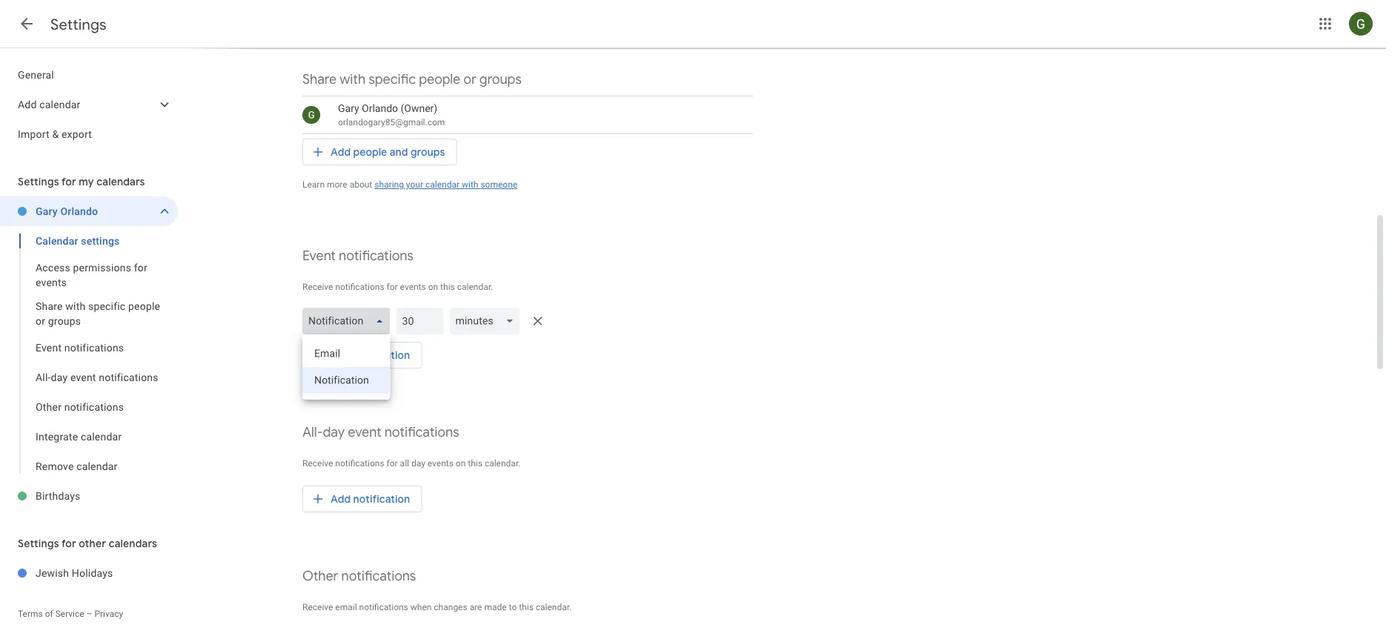 Task type: vqa. For each thing, say whether or not it's contained in the screenshot.
topmost Gary
yes



Task type: describe. For each thing, give the bounding box(es) containing it.
2 add notification button from the top
[[303, 481, 422, 517]]

0 horizontal spatial on
[[428, 282, 438, 292]]

people inside button
[[353, 145, 387, 159]]

settings heading
[[50, 15, 107, 34]]

permissions
[[73, 261, 131, 274]]

settings for settings
[[50, 15, 107, 34]]

and
[[390, 145, 408, 159]]

terms
[[18, 609, 43, 619]]

access
[[36, 261, 70, 274]]

more
[[327, 179, 348, 190]]

general
[[18, 69, 54, 81]]

jewish holidays
[[36, 567, 113, 579]]

1 vertical spatial event
[[348, 424, 382, 441]]

import & export
[[18, 128, 92, 140]]

privacy
[[95, 609, 123, 619]]

settings for settings for other calendars
[[18, 537, 59, 550]]

calendars for settings for my calendars
[[97, 175, 145, 188]]

sharing your calendar with someone link
[[375, 179, 518, 190]]

event inside settings for my calendars tree
[[70, 371, 96, 383]]

share inside settings for my calendars tree
[[36, 300, 63, 312]]

all- inside settings for my calendars tree
[[36, 371, 51, 383]]

to
[[509, 602, 517, 613]]

gary for gary orlando
[[36, 205, 58, 217]]

add inside button
[[331, 145, 351, 159]]

export
[[62, 128, 92, 140]]

notification for first add notification button from the top of the page
[[353, 349, 410, 362]]

when
[[411, 602, 432, 613]]

sharing
[[375, 179, 404, 190]]

terms of service link
[[18, 609, 84, 619]]

2 horizontal spatial day
[[412, 458, 426, 469]]

specific inside share with specific people or groups
[[88, 300, 126, 312]]

calendar for remove calendar
[[77, 460, 118, 472]]

1 vertical spatial other
[[303, 568, 338, 585]]

gary orlando
[[36, 205, 98, 217]]

calendar for integrate calendar
[[81, 430, 122, 443]]

1 horizontal spatial day
[[323, 424, 345, 441]]

groups inside share with specific people or groups
[[48, 315, 81, 327]]

gary orlando (owner) orlandogary85@gmail.com
[[338, 102, 445, 128]]

day inside settings for my calendars tree
[[51, 371, 68, 383]]

1 vertical spatial all-
[[303, 424, 323, 441]]

calendar settings
[[36, 235, 120, 247]]

of
[[45, 609, 53, 619]]

group containing calendar settings
[[0, 226, 178, 481]]

1 add notification from the top
[[331, 349, 410, 362]]

about
[[350, 179, 372, 190]]

0 vertical spatial or
[[464, 71, 477, 88]]

other
[[79, 537, 106, 550]]

add people and groups
[[331, 145, 445, 159]]

groups inside button
[[411, 145, 445, 159]]

add calendar
[[18, 98, 80, 110]]

for for all-
[[387, 458, 398, 469]]

2 horizontal spatial with
[[462, 179, 479, 190]]

gary for gary orlando (owner) orlandogary85@gmail.com
[[338, 102, 359, 114]]

calendar
[[36, 235, 78, 247]]

integrate calendar
[[36, 430, 122, 443]]

30 minutes before element
[[303, 305, 753, 400]]

tree containing general
[[0, 60, 178, 149]]

calendars for settings for other calendars
[[109, 537, 157, 550]]

email
[[335, 602, 357, 613]]

2 vertical spatial calendar.
[[536, 602, 572, 613]]

events for calendar settings
[[36, 276, 67, 288]]

0 vertical spatial event
[[303, 247, 336, 264]]

event inside settings for my calendars tree
[[36, 341, 62, 354]]

2 horizontal spatial events
[[428, 458, 454, 469]]

add people and groups button
[[303, 134, 457, 170]]

add inside tree
[[18, 98, 37, 110]]

1 vertical spatial other notifications
[[303, 568, 416, 585]]

remove
[[36, 460, 74, 472]]

service
[[55, 609, 84, 619]]

settings
[[81, 235, 120, 247]]

orlando for gary orlando
[[60, 205, 98, 217]]

notification method list box
[[303, 334, 390, 400]]

0 vertical spatial people
[[419, 71, 461, 88]]

settings for my calendars
[[18, 175, 145, 188]]

terms of service – privacy
[[18, 609, 123, 619]]

&
[[52, 128, 59, 140]]



Task type: locate. For each thing, give the bounding box(es) containing it.
for inside access permissions for events
[[134, 261, 148, 274]]

1 vertical spatial notification
[[353, 492, 410, 506]]

share with specific people or groups up (owner)
[[303, 71, 522, 88]]

calendars up jewish holidays link
[[109, 537, 157, 550]]

1 horizontal spatial orlando
[[362, 102, 398, 114]]

0 horizontal spatial specific
[[88, 300, 126, 312]]

event notifications inside settings for my calendars tree
[[36, 341, 124, 354]]

2 vertical spatial settings
[[18, 537, 59, 550]]

events for event notifications
[[400, 282, 426, 292]]

birthdays tree item
[[0, 481, 178, 511]]

event down notification option
[[348, 424, 382, 441]]

0 horizontal spatial event
[[36, 341, 62, 354]]

0 vertical spatial specific
[[369, 71, 416, 88]]

1 vertical spatial calendars
[[109, 537, 157, 550]]

2 vertical spatial with
[[65, 300, 86, 312]]

calendars right the my
[[97, 175, 145, 188]]

gary up calendar
[[36, 205, 58, 217]]

jewish
[[36, 567, 69, 579]]

1 horizontal spatial all-day event notifications
[[303, 424, 459, 441]]

0 vertical spatial calendars
[[97, 175, 145, 188]]

events right all
[[428, 458, 454, 469]]

1 horizontal spatial this
[[468, 458, 483, 469]]

0 horizontal spatial people
[[128, 300, 160, 312]]

0 vertical spatial share
[[303, 71, 337, 88]]

2 vertical spatial day
[[412, 458, 426, 469]]

learn
[[303, 179, 325, 190]]

privacy link
[[95, 609, 123, 619]]

someone
[[481, 179, 518, 190]]

1 horizontal spatial event
[[348, 424, 382, 441]]

0 vertical spatial all-day event notifications
[[36, 371, 158, 383]]

birthdays link
[[36, 481, 178, 511]]

settings for other calendars
[[18, 537, 157, 550]]

people up (owner)
[[419, 71, 461, 88]]

settings up jewish
[[18, 537, 59, 550]]

1 vertical spatial event notifications
[[36, 341, 124, 354]]

event up integrate calendar at left
[[70, 371, 96, 383]]

event
[[70, 371, 96, 383], [348, 424, 382, 441]]

integrate
[[36, 430, 78, 443]]

0 horizontal spatial day
[[51, 371, 68, 383]]

day down notification option
[[323, 424, 345, 441]]

event
[[303, 247, 336, 264], [36, 341, 62, 354]]

all
[[400, 458, 409, 469]]

0 vertical spatial this
[[441, 282, 455, 292]]

all- down notification option
[[303, 424, 323, 441]]

other inside settings for my calendars tree
[[36, 401, 62, 413]]

gary orlando tree item
[[0, 197, 178, 226]]

gary
[[338, 102, 359, 114], [36, 205, 58, 217]]

day up integrate
[[51, 371, 68, 383]]

receive for all-
[[303, 458, 333, 469]]

other
[[36, 401, 62, 413], [303, 568, 338, 585]]

day right all
[[412, 458, 426, 469]]

your
[[406, 179, 423, 190]]

0 vertical spatial on
[[428, 282, 438, 292]]

0 horizontal spatial events
[[36, 276, 67, 288]]

with left someone
[[462, 179, 479, 190]]

2 receive from the top
[[303, 458, 333, 469]]

1 add notification button from the top
[[303, 337, 422, 373]]

other notifications up integrate calendar at left
[[36, 401, 124, 413]]

all-day event notifications inside settings for my calendars tree
[[36, 371, 158, 383]]

gary inside gary orlando (owner) orlandogary85@gmail.com
[[338, 102, 359, 114]]

event notifications up receive notifications for events on this calendar.
[[303, 247, 414, 264]]

with inside share with specific people or groups
[[65, 300, 86, 312]]

2 horizontal spatial people
[[419, 71, 461, 88]]

1 vertical spatial orlando
[[60, 205, 98, 217]]

on
[[428, 282, 438, 292], [456, 458, 466, 469]]

1 receive from the top
[[303, 282, 333, 292]]

1 vertical spatial groups
[[411, 145, 445, 159]]

with
[[340, 71, 366, 88], [462, 179, 479, 190], [65, 300, 86, 312]]

(owner)
[[401, 102, 438, 114]]

0 vertical spatial share with specific people or groups
[[303, 71, 522, 88]]

receive for event
[[303, 282, 333, 292]]

share with specific people or groups down access permissions for events
[[36, 300, 160, 327]]

0 vertical spatial day
[[51, 371, 68, 383]]

made
[[485, 602, 507, 613]]

calendar right your
[[426, 179, 460, 190]]

receive notifications for all day events on this calendar.
[[303, 458, 521, 469]]

changes
[[434, 602, 468, 613]]

0 horizontal spatial other notifications
[[36, 401, 124, 413]]

people inside share with specific people or groups
[[128, 300, 160, 312]]

day
[[51, 371, 68, 383], [323, 424, 345, 441], [412, 458, 426, 469]]

0 vertical spatial orlando
[[362, 102, 398, 114]]

all-day event notifications
[[36, 371, 158, 383], [303, 424, 459, 441]]

calendar up & on the left
[[39, 98, 80, 110]]

specific
[[369, 71, 416, 88], [88, 300, 126, 312]]

0 vertical spatial event notifications
[[303, 247, 414, 264]]

1 vertical spatial gary
[[36, 205, 58, 217]]

0 vertical spatial all-
[[36, 371, 51, 383]]

0 vertical spatial event
[[70, 371, 96, 383]]

or
[[464, 71, 477, 88], [36, 315, 45, 327]]

1 horizontal spatial gary
[[338, 102, 359, 114]]

0 horizontal spatial this
[[441, 282, 455, 292]]

orlando down settings for my calendars
[[60, 205, 98, 217]]

orlando up orlandogary85@gmail.com
[[362, 102, 398, 114]]

0 vertical spatial groups
[[480, 71, 522, 88]]

with up gary orlando (owner) orlandogary85@gmail.com
[[340, 71, 366, 88]]

Minutes in advance for notification number field
[[402, 308, 438, 334]]

0 horizontal spatial or
[[36, 315, 45, 327]]

holidays
[[72, 567, 113, 579]]

0 vertical spatial notification
[[353, 349, 410, 362]]

1 horizontal spatial other notifications
[[303, 568, 416, 585]]

events up minutes in advance for notification number field
[[400, 282, 426, 292]]

orlando
[[362, 102, 398, 114], [60, 205, 98, 217]]

0 horizontal spatial other
[[36, 401, 62, 413]]

events
[[36, 276, 67, 288], [400, 282, 426, 292], [428, 458, 454, 469]]

1 vertical spatial add notification button
[[303, 481, 422, 517]]

1 vertical spatial event
[[36, 341, 62, 354]]

settings right go back image at left
[[50, 15, 107, 34]]

event notifications down access permissions for events
[[36, 341, 124, 354]]

calendar
[[39, 98, 80, 110], [426, 179, 460, 190], [81, 430, 122, 443], [77, 460, 118, 472]]

specific down access permissions for events
[[88, 300, 126, 312]]

1 vertical spatial receive
[[303, 458, 333, 469]]

0 horizontal spatial event
[[70, 371, 96, 383]]

notification for second add notification button from the top
[[353, 492, 410, 506]]

events down access
[[36, 276, 67, 288]]

1 notification from the top
[[353, 349, 410, 362]]

2 vertical spatial this
[[519, 602, 534, 613]]

for for event
[[387, 282, 398, 292]]

specific up gary orlando (owner) orlandogary85@gmail.com
[[369, 71, 416, 88]]

share with specific people or groups inside settings for my calendars tree
[[36, 300, 160, 327]]

for for calendar
[[134, 261, 148, 274]]

this
[[441, 282, 455, 292], [468, 458, 483, 469], [519, 602, 534, 613]]

jewish holidays tree item
[[0, 558, 178, 588]]

all- up integrate
[[36, 371, 51, 383]]

0 horizontal spatial all-
[[36, 371, 51, 383]]

0 vertical spatial calendar.
[[457, 282, 493, 292]]

1 horizontal spatial share
[[303, 71, 337, 88]]

notification option
[[303, 367, 390, 394]]

or inside share with specific people or groups
[[36, 315, 45, 327]]

add notification button down all
[[303, 481, 422, 517]]

0 horizontal spatial with
[[65, 300, 86, 312]]

calendar up birthdays tree item
[[77, 460, 118, 472]]

calendar.
[[457, 282, 493, 292], [485, 458, 521, 469], [536, 602, 572, 613]]

access permissions for events
[[36, 261, 148, 288]]

all-
[[36, 371, 51, 383], [303, 424, 323, 441]]

1 vertical spatial calendar.
[[485, 458, 521, 469]]

calendar up remove calendar
[[81, 430, 122, 443]]

tree
[[0, 60, 178, 149]]

add notification down all
[[331, 492, 410, 506]]

2 vertical spatial people
[[128, 300, 160, 312]]

3 receive from the top
[[303, 602, 333, 613]]

0 vertical spatial with
[[340, 71, 366, 88]]

1 vertical spatial day
[[323, 424, 345, 441]]

add notification button down minutes in advance for notification number field
[[303, 337, 422, 373]]

orlando for gary orlando (owner) orlandogary85@gmail.com
[[362, 102, 398, 114]]

settings up gary orlando
[[18, 175, 59, 188]]

are
[[470, 602, 482, 613]]

orlando inside tree item
[[60, 205, 98, 217]]

people down permissions
[[128, 300, 160, 312]]

people left and
[[353, 145, 387, 159]]

0 horizontal spatial share
[[36, 300, 63, 312]]

on right all
[[456, 458, 466, 469]]

settings for settings for my calendars
[[18, 175, 59, 188]]

–
[[86, 609, 92, 619]]

0 vertical spatial add notification button
[[303, 337, 422, 373]]

settings
[[50, 15, 107, 34], [18, 175, 59, 188], [18, 537, 59, 550]]

1 horizontal spatial all-
[[303, 424, 323, 441]]

group
[[0, 226, 178, 481]]

1 vertical spatial or
[[36, 315, 45, 327]]

calendar inside tree
[[39, 98, 80, 110]]

0 horizontal spatial all-day event notifications
[[36, 371, 158, 383]]

for
[[62, 175, 76, 188], [134, 261, 148, 274], [387, 282, 398, 292], [387, 458, 398, 469], [62, 537, 76, 550]]

remove calendar
[[36, 460, 118, 472]]

0 horizontal spatial gary
[[36, 205, 58, 217]]

option
[[303, 340, 390, 367]]

birthdays
[[36, 490, 80, 502]]

orlandogary85@gmail.com
[[338, 117, 445, 128]]

1 vertical spatial this
[[468, 458, 483, 469]]

0 horizontal spatial orlando
[[60, 205, 98, 217]]

people
[[419, 71, 461, 88], [353, 145, 387, 159], [128, 300, 160, 312]]

notification up notification option
[[353, 349, 410, 362]]

on up minutes in advance for notification number field
[[428, 282, 438, 292]]

add
[[18, 98, 37, 110], [331, 145, 351, 159], [331, 349, 351, 362], [331, 492, 351, 506]]

1 horizontal spatial events
[[400, 282, 426, 292]]

events inside access permissions for events
[[36, 276, 67, 288]]

2 vertical spatial groups
[[48, 315, 81, 327]]

go back image
[[18, 15, 36, 33]]

all-day event notifications up integrate calendar at left
[[36, 371, 158, 383]]

other notifications
[[36, 401, 124, 413], [303, 568, 416, 585]]

share
[[303, 71, 337, 88], [36, 300, 63, 312]]

1 vertical spatial specific
[[88, 300, 126, 312]]

2 horizontal spatial this
[[519, 602, 534, 613]]

1 horizontal spatial on
[[456, 458, 466, 469]]

receive email notifications when changes are made to this calendar.
[[303, 602, 572, 613]]

0 vertical spatial receive
[[303, 282, 333, 292]]

0 vertical spatial other
[[36, 401, 62, 413]]

receive notifications for events on this calendar.
[[303, 282, 493, 292]]

1 horizontal spatial share with specific people or groups
[[303, 71, 522, 88]]

0 horizontal spatial event notifications
[[36, 341, 124, 354]]

notification down all
[[353, 492, 410, 506]]

0 vertical spatial gary
[[338, 102, 359, 114]]

0 horizontal spatial groups
[[48, 315, 81, 327]]

2 horizontal spatial groups
[[480, 71, 522, 88]]

other up email
[[303, 568, 338, 585]]

add notification button
[[303, 337, 422, 373], [303, 481, 422, 517]]

1 horizontal spatial groups
[[411, 145, 445, 159]]

1 vertical spatial people
[[353, 145, 387, 159]]

with down access permissions for events
[[65, 300, 86, 312]]

settings for my calendars tree
[[0, 197, 178, 511]]

2 add notification from the top
[[331, 492, 410, 506]]

event notifications
[[303, 247, 414, 264], [36, 341, 124, 354]]

1 vertical spatial share
[[36, 300, 63, 312]]

share with specific people or groups
[[303, 71, 522, 88], [36, 300, 160, 327]]

jewish holidays link
[[36, 558, 178, 588]]

1 horizontal spatial other
[[303, 568, 338, 585]]

2 vertical spatial receive
[[303, 602, 333, 613]]

0 vertical spatial settings
[[50, 15, 107, 34]]

1 vertical spatial with
[[462, 179, 479, 190]]

1 vertical spatial all-day event notifications
[[303, 424, 459, 441]]

add notification
[[331, 349, 410, 362], [331, 492, 410, 506]]

receive
[[303, 282, 333, 292], [303, 458, 333, 469], [303, 602, 333, 613]]

other notifications up email
[[303, 568, 416, 585]]

2 notification from the top
[[353, 492, 410, 506]]

calendar for add calendar
[[39, 98, 80, 110]]

other notifications inside settings for my calendars tree
[[36, 401, 124, 413]]

1 vertical spatial on
[[456, 458, 466, 469]]

0 vertical spatial add notification
[[331, 349, 410, 362]]

1 horizontal spatial event
[[303, 247, 336, 264]]

orlando inside gary orlando (owner) orlandogary85@gmail.com
[[362, 102, 398, 114]]

1 horizontal spatial with
[[340, 71, 366, 88]]

1 horizontal spatial specific
[[369, 71, 416, 88]]

1 vertical spatial add notification
[[331, 492, 410, 506]]

0 horizontal spatial share with specific people or groups
[[36, 300, 160, 327]]

groups
[[480, 71, 522, 88], [411, 145, 445, 159], [48, 315, 81, 327]]

1 vertical spatial settings
[[18, 175, 59, 188]]

my
[[79, 175, 94, 188]]

0 vertical spatial other notifications
[[36, 401, 124, 413]]

gary up orlandogary85@gmail.com
[[338, 102, 359, 114]]

notifications
[[339, 247, 414, 264], [335, 282, 385, 292], [64, 341, 124, 354], [99, 371, 158, 383], [64, 401, 124, 413], [385, 424, 459, 441], [335, 458, 385, 469], [342, 568, 416, 585], [359, 602, 408, 613]]

import
[[18, 128, 50, 140]]

all-day event notifications up all
[[303, 424, 459, 441]]

gary inside gary orlando tree item
[[36, 205, 58, 217]]

receive for other
[[303, 602, 333, 613]]

None field
[[303, 308, 396, 334], [450, 308, 526, 334], [303, 308, 396, 334], [450, 308, 526, 334]]

1 vertical spatial share with specific people or groups
[[36, 300, 160, 327]]

notification
[[353, 349, 410, 362], [353, 492, 410, 506]]

other up integrate
[[36, 401, 62, 413]]

learn more about sharing your calendar with someone
[[303, 179, 518, 190]]

add notification up notification option
[[331, 349, 410, 362]]

calendars
[[97, 175, 145, 188], [109, 537, 157, 550]]

1 horizontal spatial event notifications
[[303, 247, 414, 264]]



